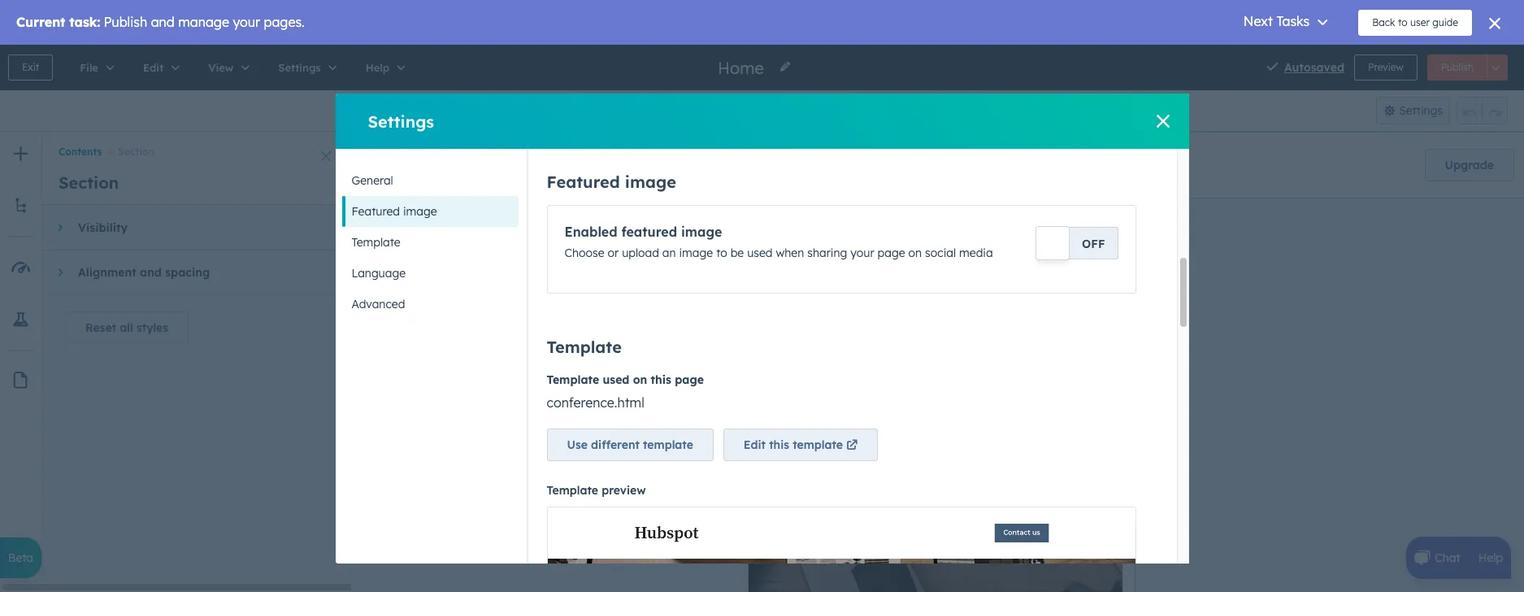 Task type: vqa. For each thing, say whether or not it's contained in the screenshot.
Settings image
no



Task type: locate. For each thing, give the bounding box(es) containing it.
1 horizontal spatial on
[[909, 246, 922, 261]]

sharing
[[808, 246, 848, 261]]

0 vertical spatial used
[[747, 246, 773, 261]]

advanced button
[[342, 289, 518, 320]]

featured image inside featured image button
[[352, 204, 437, 219]]

styles
[[137, 320, 168, 335]]

None text field
[[816, 97, 877, 124]]

1 horizontal spatial group
[[1457, 97, 1509, 124]]

featured up the enabled
[[547, 172, 620, 192]]

1 vertical spatial your
[[851, 246, 875, 261]]

1 vertical spatial close image
[[321, 151, 331, 161]]

used inside template used on this page conference.html
[[603, 373, 630, 387]]

used up conference.html
[[603, 373, 630, 387]]

1 vertical spatial featured image
[[352, 204, 437, 219]]

1 horizontal spatial settings
[[1400, 103, 1444, 118]]

settings up remove
[[368, 111, 434, 131]]

template for edit this template
[[793, 438, 843, 452]]

settings
[[1400, 103, 1444, 118], [368, 111, 434, 131]]

featured down "general" at the left of page
[[352, 204, 400, 219]]

0 horizontal spatial featured image
[[352, 204, 437, 219]]

used
[[747, 246, 773, 261], [603, 373, 630, 387]]

this inside button
[[769, 438, 790, 452]]

section right contents
[[118, 146, 154, 158]]

0 vertical spatial featured image
[[547, 172, 677, 192]]

enabled
[[565, 224, 618, 240]]

0 horizontal spatial used
[[603, 373, 630, 387]]

0 horizontal spatial on
[[633, 373, 648, 387]]

language button
[[342, 258, 518, 289]]

template right edit
[[793, 438, 843, 452]]

image up template button
[[403, 204, 437, 219]]

website
[[645, 157, 695, 173]]

0 horizontal spatial close image
[[321, 151, 331, 161]]

this right edit
[[769, 438, 790, 452]]

2 template from the left
[[793, 438, 843, 452]]

page inside enabled featured image choose or upload an image to be used when sharing your page on social media
[[878, 246, 906, 261]]

on up conference.html
[[633, 373, 648, 387]]

media
[[960, 246, 994, 261]]

0 horizontal spatial your
[[610, 157, 641, 173]]

your right from
[[610, 157, 641, 173]]

group down publish group
[[1457, 97, 1509, 124]]

reset all styles button
[[65, 311, 189, 344]]

close image for settings
[[1157, 115, 1170, 128]]

1 vertical spatial featured
[[352, 204, 400, 219]]

group left w
[[726, 97, 790, 124]]

or
[[608, 246, 619, 261]]

settings inside button
[[1400, 103, 1444, 118]]

on
[[909, 246, 922, 261], [633, 373, 648, 387]]

featured image button
[[342, 196, 518, 227]]

beta button
[[0, 538, 42, 578]]

close image
[[1157, 115, 1170, 128], [321, 151, 331, 161]]

section
[[118, 146, 154, 158], [59, 172, 119, 193]]

starter.
[[978, 157, 1017, 172]]

0 horizontal spatial template
[[643, 438, 694, 452]]

1 vertical spatial page
[[675, 373, 704, 387]]

1 template from the left
[[643, 438, 694, 452]]

featured image up the enabled
[[547, 172, 677, 192]]

0 horizontal spatial featured
[[352, 204, 400, 219]]

logo
[[541, 157, 570, 173]]

1 horizontal spatial close image
[[1157, 115, 1170, 128]]

navigation
[[42, 132, 351, 161]]

0 vertical spatial close image
[[1157, 115, 1170, 128]]

to
[[717, 246, 728, 261]]

dialog
[[335, 0, 1189, 592]]

used right be
[[747, 246, 773, 261]]

1 horizontal spatial your
[[851, 246, 875, 261]]

autosaved button
[[1285, 58, 1345, 77]]

when
[[776, 246, 805, 261]]

chat
[[1436, 551, 1461, 565]]

beta
[[8, 551, 33, 565]]

0 vertical spatial this
[[651, 373, 672, 387]]

0 vertical spatial page
[[878, 246, 906, 261]]

help
[[1479, 551, 1504, 565]]

template button
[[342, 227, 518, 258]]

1 horizontal spatial featured
[[547, 172, 620, 192]]

your
[[610, 157, 641, 173], [851, 246, 875, 261]]

image up featured at the left of the page
[[625, 172, 677, 192]]

section down contents 'button'
[[59, 172, 119, 193]]

1 horizontal spatial used
[[747, 246, 773, 261]]

on left social
[[909, 246, 922, 261]]

featured
[[547, 172, 620, 192], [352, 204, 400, 219]]

1 vertical spatial on
[[633, 373, 648, 387]]

1 vertical spatial used
[[603, 373, 630, 387]]

page
[[878, 246, 906, 261], [675, 373, 704, 387]]

1 horizontal spatial this
[[769, 438, 790, 452]]

featured image
[[547, 172, 677, 192], [352, 204, 437, 219]]

1 horizontal spatial page
[[878, 246, 906, 261]]

1 vertical spatial this
[[769, 438, 790, 452]]

None field
[[716, 57, 769, 78]]

page inside template used on this page conference.html
[[675, 373, 704, 387]]

upgrade link
[[1425, 149, 1515, 181]]

featured image down "general" at the left of page
[[352, 204, 437, 219]]

0 vertical spatial on
[[909, 246, 922, 261]]

2 group from the left
[[1457, 97, 1509, 124]]

this
[[651, 373, 672, 387], [769, 438, 790, 452]]

edit this template
[[744, 438, 843, 452]]

crm suite starter.
[[919, 157, 1017, 172]]

exit
[[22, 61, 39, 73]]

on inside enabled featured image choose or upload an image to be used when sharing your page on social media
[[909, 246, 922, 261]]

your right sharing
[[851, 246, 875, 261]]

this up 'use different template' button
[[651, 373, 672, 387]]

group
[[726, 97, 790, 124], [1457, 97, 1509, 124]]

featured
[[622, 224, 677, 240]]

1 horizontal spatial template
[[793, 438, 843, 452]]

publish button
[[1428, 54, 1488, 81]]

0 horizontal spatial page
[[675, 373, 704, 387]]

featured inside button
[[352, 204, 400, 219]]

use different template
[[567, 438, 694, 452]]

general
[[352, 173, 393, 188]]

contents
[[59, 146, 102, 158]]

use
[[567, 438, 588, 452]]

preview image of template image
[[547, 507, 1137, 592]]

template
[[643, 438, 694, 452], [793, 438, 843, 452]]

0 horizontal spatial group
[[726, 97, 790, 124]]

0 horizontal spatial this
[[651, 373, 672, 387]]

0 vertical spatial featured
[[547, 172, 620, 192]]

template
[[352, 235, 401, 250], [547, 337, 622, 357], [547, 373, 600, 387], [547, 483, 599, 498]]

image
[[625, 172, 677, 192], [403, 204, 437, 219], [681, 224, 723, 240], [679, 246, 713, 261]]

settings button
[[1377, 97, 1451, 124]]

settings down the preview button at the right top of page
[[1400, 103, 1444, 118]]

upgrade
[[1446, 158, 1495, 172]]

template right different
[[643, 438, 694, 452]]



Task type: describe. For each thing, give the bounding box(es) containing it.
pages.
[[699, 157, 743, 173]]

section button
[[102, 146, 154, 158]]

template inside template used on this page conference.html
[[547, 373, 600, 387]]

image inside button
[[403, 204, 437, 219]]

autosaved
[[1285, 60, 1345, 75]]

the
[[454, 157, 475, 173]]

0 vertical spatial your
[[610, 157, 641, 173]]

preview button
[[1355, 54, 1418, 81]]

dialog containing settings
[[335, 0, 1189, 592]]

advanced
[[352, 297, 405, 311]]

language
[[352, 266, 406, 281]]

template used on this page conference.html
[[547, 373, 704, 411]]

this inside template used on this page conference.html
[[651, 373, 672, 387]]

template preview
[[547, 483, 646, 498]]

image up to
[[681, 224, 723, 240]]

0 vertical spatial section
[[118, 146, 154, 158]]

conference.html
[[547, 395, 645, 411]]

crm
[[919, 157, 944, 172]]

enabled featured image choose or upload an image to be used when sharing your page on social media
[[565, 224, 994, 261]]

edit
[[744, 438, 766, 452]]

remove
[[398, 157, 450, 173]]

remove the hubspot logo from your website pages.
[[398, 157, 743, 173]]

w
[[797, 103, 809, 120]]

off
[[1083, 237, 1106, 252]]

be
[[731, 246, 744, 261]]

reset all styles
[[85, 320, 168, 335]]

all
[[120, 320, 133, 335]]

contents button
[[59, 146, 102, 158]]

reset
[[85, 320, 116, 335]]

1 horizontal spatial featured image
[[547, 172, 677, 192]]

exit link
[[8, 54, 53, 81]]

from
[[574, 157, 606, 173]]

template inside template button
[[352, 235, 401, 250]]

1 group from the left
[[726, 97, 790, 124]]

publish
[[1442, 61, 1474, 73]]

suite
[[948, 157, 975, 172]]

publish group
[[1428, 54, 1509, 81]]

edit this template button
[[724, 429, 878, 461]]

0 horizontal spatial settings
[[368, 111, 434, 131]]

used inside enabled featured image choose or upload an image to be used when sharing your page on social media
[[747, 246, 773, 261]]

general button
[[342, 165, 518, 196]]

use different template button
[[547, 429, 714, 461]]

navigation containing contents
[[42, 132, 351, 161]]

different
[[591, 438, 640, 452]]

close image for section
[[321, 151, 331, 161]]

your inside enabled featured image choose or upload an image to be used when sharing your page on social media
[[851, 246, 875, 261]]

template for use different template
[[643, 438, 694, 452]]

choose
[[565, 246, 605, 261]]

upload
[[622, 246, 659, 261]]

an
[[663, 246, 676, 261]]

on inside template used on this page conference.html
[[633, 373, 648, 387]]

social
[[926, 246, 956, 261]]

preview
[[1369, 61, 1404, 73]]

preview
[[602, 483, 646, 498]]

1 vertical spatial section
[[59, 172, 119, 193]]

image left to
[[679, 246, 713, 261]]

hubspot
[[480, 157, 537, 173]]



